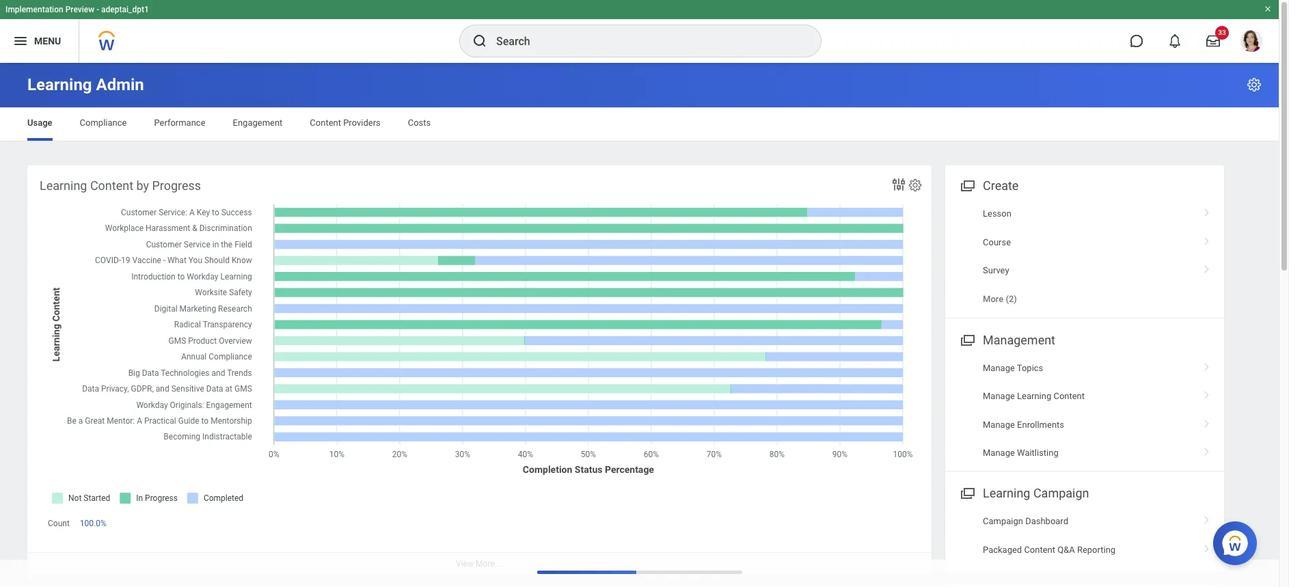 Task type: locate. For each thing, give the bounding box(es) containing it.
learning inside the manage learning content link
[[1017, 391, 1051, 401]]

menu group image
[[958, 176, 976, 194], [958, 330, 976, 348]]

manage left topics
[[983, 363, 1015, 373]]

learning for campaign
[[983, 486, 1030, 501]]

list containing lesson
[[945, 200, 1224, 313]]

menu group image left create at the right top of page
[[958, 176, 976, 194]]

5 chevron right image from the top
[[1198, 540, 1216, 554]]

chevron right image inside campaign dashboard link
[[1198, 512, 1216, 525]]

configure this page image
[[1246, 77, 1263, 93]]

packaged
[[983, 545, 1022, 555]]

1 menu group image from the top
[[958, 176, 976, 194]]

learning down topics
[[1017, 391, 1051, 401]]

costs
[[408, 118, 431, 128]]

chevron right image for survey
[[1198, 260, 1216, 274]]

learning down usage at the left top of page
[[40, 178, 87, 193]]

survey
[[983, 265, 1009, 275]]

content providers
[[310, 118, 381, 128]]

manage topics link
[[945, 354, 1224, 382]]

by
[[136, 178, 149, 193]]

manage enrollments link
[[945, 411, 1224, 439]]

content
[[310, 118, 341, 128], [90, 178, 133, 193], [1054, 391, 1085, 401], [1024, 545, 1055, 555]]

2 vertical spatial list
[[945, 508, 1224, 564]]

1 horizontal spatial campaign
[[1033, 486, 1089, 501]]

chevron right image inside the manage topics link
[[1198, 358, 1216, 372]]

chevron right image
[[1198, 232, 1216, 246], [1198, 358, 1216, 372], [1198, 443, 1216, 457], [1198, 512, 1216, 525], [1198, 540, 1216, 554]]

0 vertical spatial list
[[945, 200, 1224, 313]]

q&a
[[1058, 545, 1075, 555]]

chevron right image inside manage waitlisting link
[[1198, 443, 1216, 457]]

menu group image for create
[[958, 176, 976, 194]]

reporting
[[1077, 545, 1116, 555]]

performance
[[154, 118, 205, 128]]

campaign up dashboard
[[1033, 486, 1089, 501]]

manage
[[983, 363, 1015, 373], [983, 391, 1015, 401], [983, 419, 1015, 430], [983, 448, 1015, 458]]

3 chevron right image from the top
[[1198, 443, 1216, 457]]

chevron right image inside the manage learning content link
[[1198, 386, 1216, 400]]

survey link
[[945, 256, 1224, 285]]

1 vertical spatial list
[[945, 354, 1224, 467]]

list for learning campaign
[[945, 508, 1224, 564]]

list containing manage topics
[[945, 354, 1224, 467]]

chevron right image inside packaged content q&a reporting link
[[1198, 540, 1216, 554]]

manage up the manage waitlisting at right
[[983, 419, 1015, 430]]

profile logan mcneil image
[[1241, 30, 1263, 55]]

content left providers
[[310, 118, 341, 128]]

manage waitlisting link
[[945, 439, 1224, 467]]

lesson link
[[945, 200, 1224, 228]]

notifications large image
[[1168, 34, 1182, 48]]

...
[[497, 559, 503, 569]]

more
[[983, 294, 1004, 304], [476, 559, 495, 569]]

campaign up packaged
[[983, 516, 1023, 527]]

packaged content q&a reporting
[[983, 545, 1116, 555]]

manage down manage enrollments
[[983, 448, 1015, 458]]

chevron right image inside course link
[[1198, 232, 1216, 246]]

chevron right image inside manage enrollments link
[[1198, 415, 1216, 428]]

tab list inside the learning admin main content
[[14, 108, 1265, 141]]

learning content by progress
[[40, 178, 201, 193]]

0 vertical spatial menu group image
[[958, 176, 976, 194]]

2 menu group image from the top
[[958, 330, 976, 348]]

1 manage from the top
[[983, 363, 1015, 373]]

admin
[[96, 75, 144, 94]]

0 vertical spatial more
[[983, 294, 1004, 304]]

campaign dashboard link
[[945, 508, 1224, 536]]

manage for manage topics
[[983, 363, 1015, 373]]

2 chevron right image from the top
[[1198, 358, 1216, 372]]

chevron right image for manage topics
[[1198, 358, 1216, 372]]

tab list containing usage
[[14, 108, 1265, 141]]

manage learning content
[[983, 391, 1085, 401]]

chevron right image for manage learning content
[[1198, 386, 1216, 400]]

list containing campaign dashboard
[[945, 508, 1224, 564]]

learning up campaign dashboard
[[983, 486, 1030, 501]]

manage learning content link
[[945, 382, 1224, 411]]

chevron right image inside lesson link
[[1198, 204, 1216, 217]]

preview
[[65, 5, 94, 14]]

3 manage from the top
[[983, 419, 1015, 430]]

more (2)
[[983, 294, 1017, 304]]

0 horizontal spatial more
[[476, 559, 495, 569]]

-
[[96, 5, 99, 14]]

manage for manage waitlisting
[[983, 448, 1015, 458]]

2 chevron right image from the top
[[1198, 260, 1216, 274]]

learning
[[27, 75, 92, 94], [40, 178, 87, 193], [1017, 391, 1051, 401], [983, 486, 1030, 501]]

menu group image left management
[[958, 330, 976, 348]]

4 manage from the top
[[983, 448, 1015, 458]]

manage down manage topics on the right of page
[[983, 391, 1015, 401]]

1 chevron right image from the top
[[1198, 232, 1216, 246]]

providers
[[343, 118, 381, 128]]

more left (2)
[[983, 294, 1004, 304]]

more left ...
[[476, 559, 495, 569]]

0 vertical spatial campaign
[[1033, 486, 1089, 501]]

1 vertical spatial more
[[476, 559, 495, 569]]

more (2) link
[[945, 285, 1224, 313]]

4 chevron right image from the top
[[1198, 512, 1216, 525]]

3 list from the top
[[945, 508, 1224, 564]]

1 horizontal spatial more
[[983, 294, 1004, 304]]

dashboard
[[1025, 516, 1068, 527]]

1 vertical spatial campaign
[[983, 516, 1023, 527]]

3 chevron right image from the top
[[1198, 386, 1216, 400]]

1 chevron right image from the top
[[1198, 204, 1216, 217]]

learning for admin
[[27, 75, 92, 94]]

learning inside learning content by progress element
[[40, 178, 87, 193]]

list for management
[[945, 354, 1224, 467]]

list for create
[[945, 200, 1224, 313]]

chevron right image
[[1198, 204, 1216, 217], [1198, 260, 1216, 274], [1198, 386, 1216, 400], [1198, 415, 1216, 428]]

4 chevron right image from the top
[[1198, 415, 1216, 428]]

learning campaign
[[983, 486, 1089, 501]]

list
[[945, 200, 1224, 313], [945, 354, 1224, 467], [945, 508, 1224, 564]]

2 manage from the top
[[983, 391, 1015, 401]]

campaign
[[1033, 486, 1089, 501], [983, 516, 1023, 527]]

learning admin main content
[[0, 63, 1279, 587]]

learning up usage at the left top of page
[[27, 75, 92, 94]]

2 list from the top
[[945, 354, 1224, 467]]

1 list from the top
[[945, 200, 1224, 313]]

topics
[[1017, 363, 1043, 373]]

tab list
[[14, 108, 1265, 141]]

create
[[983, 178, 1019, 193]]

close environment banner image
[[1264, 5, 1272, 13]]

chevron right image inside survey link
[[1198, 260, 1216, 274]]

1 vertical spatial menu group image
[[958, 330, 976, 348]]

menu banner
[[0, 0, 1279, 63]]

menu
[[34, 35, 61, 46]]

learning content by progress element
[[27, 165, 932, 575]]



Task type: vqa. For each thing, say whether or not it's contained in the screenshot.
wednesday at the top left of page
no



Task type: describe. For each thing, give the bounding box(es) containing it.
content down the manage topics link
[[1054, 391, 1085, 401]]

implementation
[[5, 5, 63, 14]]

view more ... link
[[27, 553, 932, 575]]

more (2) button
[[983, 293, 1017, 305]]

adeptai_dpt1
[[101, 5, 149, 14]]

count
[[48, 519, 70, 528]]

33 button
[[1198, 26, 1229, 56]]

enrollments
[[1017, 419, 1064, 430]]

more inside dropdown button
[[983, 294, 1004, 304]]

(2)
[[1006, 294, 1017, 304]]

manage enrollments
[[983, 419, 1064, 430]]

100.0%
[[80, 519, 106, 528]]

menu group image for management
[[958, 330, 976, 348]]

search image
[[472, 33, 488, 49]]

manage for manage enrollments
[[983, 419, 1015, 430]]

inbox large image
[[1207, 34, 1220, 48]]

course link
[[945, 228, 1224, 256]]

chevron right image for manage enrollments
[[1198, 415, 1216, 428]]

manage for manage learning content
[[983, 391, 1015, 401]]

view
[[456, 559, 474, 569]]

content left by
[[90, 178, 133, 193]]

manage waitlisting
[[983, 448, 1059, 458]]

learning content by rating element
[[945, 586, 1224, 587]]

packaged content q&a reporting link
[[945, 536, 1224, 564]]

more inside "link"
[[476, 559, 495, 569]]

engagement
[[233, 118, 283, 128]]

course
[[983, 237, 1011, 247]]

manage topics
[[983, 363, 1043, 373]]

0 horizontal spatial campaign
[[983, 516, 1023, 527]]

implementation preview -   adeptai_dpt1
[[5, 5, 149, 14]]

compliance
[[80, 118, 127, 128]]

chevron right image for packaged content q&a reporting
[[1198, 540, 1216, 554]]

configure and view chart data image
[[891, 176, 907, 193]]

100.0% button
[[80, 518, 108, 529]]

chevron right image for campaign dashboard
[[1198, 512, 1216, 525]]

Search Workday  search field
[[496, 26, 793, 56]]

learning for content
[[40, 178, 87, 193]]

menu group image
[[958, 484, 976, 502]]

lesson
[[983, 209, 1012, 219]]

view more ...
[[456, 559, 503, 569]]

management
[[983, 333, 1055, 347]]

content left the q&a
[[1024, 545, 1055, 555]]

chevron right image for lesson
[[1198, 204, 1216, 217]]

menu button
[[0, 19, 79, 63]]

configure learning content by progress image
[[908, 178, 923, 193]]

waitlisting
[[1017, 448, 1059, 458]]

justify image
[[12, 33, 29, 49]]

33
[[1218, 29, 1226, 36]]

usage
[[27, 118, 52, 128]]

chevron right image for manage waitlisting
[[1198, 443, 1216, 457]]

progress
[[152, 178, 201, 193]]

campaign dashboard
[[983, 516, 1068, 527]]

chevron right image for course
[[1198, 232, 1216, 246]]

learning admin
[[27, 75, 144, 94]]



